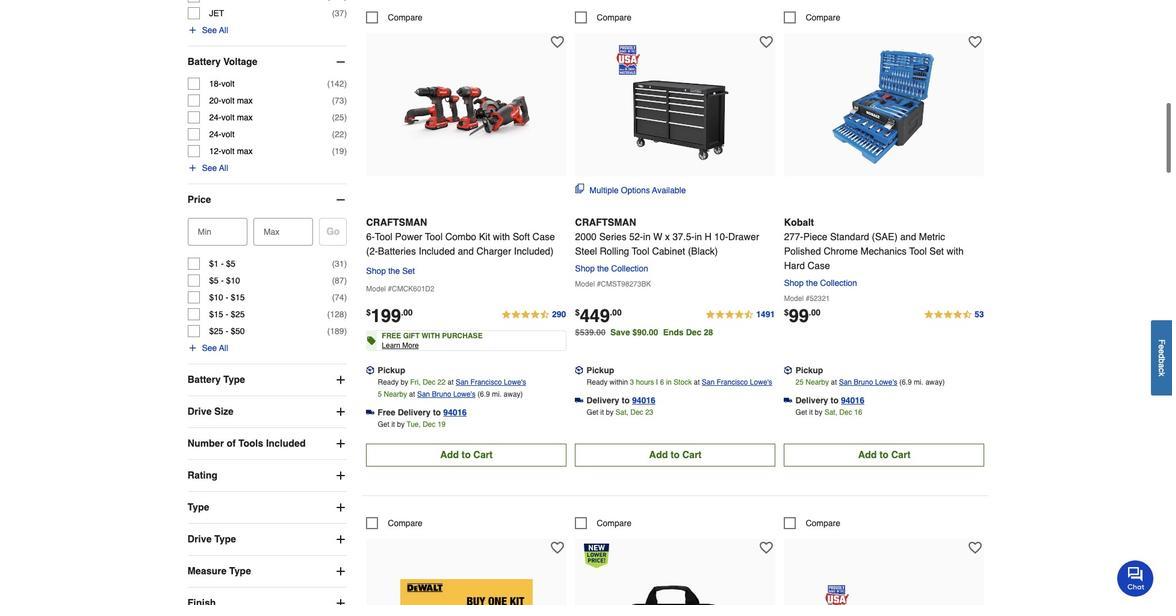 Task type: describe. For each thing, give the bounding box(es) containing it.
volt for 12-volt max
[[221, 146, 235, 156]]

.00 for 99
[[809, 308, 821, 317]]

3 see all button from the top
[[188, 342, 228, 354]]

$1 - $5
[[209, 259, 235, 269]]

tool right power
[[425, 232, 443, 243]]

collection for tool
[[611, 264, 648, 273]]

25 nearby at san bruno lowe's (6.9 mi. away)
[[796, 378, 945, 387]]

1002097720 element
[[366, 517, 423, 529]]

dewalt power detect xr power detect 2-tool 20-volt max brushless power tool combo kit with soft case (2-batteries and charger included) image
[[400, 579, 533, 605]]

5002905279 element
[[575, 11, 632, 24]]

combo
[[445, 232, 476, 243]]

ends
[[663, 328, 684, 337]]

449
[[580, 305, 610, 326]]

by inside the ready by fri, dec 22 at san francisco lowe's 5 nearby at san bruno lowe's (6.9 mi. away)
[[401, 378, 408, 387]]

see all for 3rd see all button from the top
[[202, 343, 228, 353]]

w
[[653, 232, 663, 243]]

shop the set
[[366, 266, 415, 276]]

see all for first see all button from the top
[[202, 25, 228, 35]]

of
[[227, 438, 236, 449]]

at down fri, at the bottom
[[409, 390, 415, 399]]

2 all from the top
[[219, 163, 228, 173]]

22 inside the ready by fri, dec 22 at san francisco lowe's 5 nearby at san bruno lowe's (6.9 mi. away)
[[438, 378, 446, 387]]

plus image inside 'number of tools included' button
[[335, 438, 347, 450]]

rating
[[188, 470, 218, 481]]

0 horizontal spatial delivery
[[398, 408, 431, 417]]

set inside kobalt 277-piece standard (sae) and metric polished chrome mechanics tool set with hard case
[[930, 246, 944, 257]]

) for ( 31 )
[[344, 259, 347, 269]]

drive for drive size
[[188, 407, 212, 417]]

1 add to cart button from the left
[[366, 444, 567, 467]]

kobalt 277-piece standard (sae) and metric polished chrome mechanics tool set with hard case
[[784, 217, 964, 272]]

jet
[[209, 9, 224, 18]]

go
[[326, 227, 340, 237]]

san right the stock at the right
[[702, 378, 715, 387]]

san down fri, at the bottom
[[417, 390, 430, 399]]

2 e from the top
[[1157, 349, 1167, 354]]

dec for $539.00 save $90.00 ends dec 28
[[686, 328, 702, 337]]

2 cart from the left
[[682, 450, 702, 461]]

get it by sat, dec 23
[[587, 408, 653, 417]]

craftsman for series
[[575, 217, 636, 228]]

rating button
[[188, 460, 347, 491]]

mechanics
[[861, 246, 907, 257]]

1491 button
[[705, 308, 776, 322]]

compare for 5002905279 element
[[597, 13, 632, 22]]

save
[[611, 328, 630, 337]]

actual price $449.00 element
[[575, 305, 622, 326]]

tue,
[[407, 420, 421, 429]]

options
[[621, 185, 650, 195]]

1 add to cart from the left
[[440, 450, 493, 461]]

san bruno lowe's button for at
[[417, 388, 476, 400]]

min
[[198, 227, 211, 237]]

pickup image for 25 nearby
[[784, 366, 793, 375]]

1 horizontal spatial $10
[[226, 276, 240, 286]]

multiple options available
[[590, 185, 686, 195]]

1 horizontal spatial nearby
[[806, 378, 829, 387]]

3 all from the top
[[219, 343, 228, 353]]

$50
[[231, 326, 245, 336]]

series
[[599, 232, 627, 243]]

c
[[1157, 368, 1167, 372]]

2000
[[575, 232, 597, 243]]

measure
[[188, 566, 227, 577]]

# for 6-tool power tool combo kit with soft case (2-batteries included and charger included)
[[388, 285, 392, 293]]

san bruno lowe's button for pickup
[[839, 376, 898, 388]]

# for 2000 series 52-in w x 37.5-in h 10-drawer steel rolling tool cabinet (black)
[[597, 280, 601, 288]]

$5 - $10
[[209, 276, 240, 286]]

model # cmck601d2
[[366, 285, 435, 293]]

shop for 6-tool power tool combo kit with soft case (2-batteries included and charger included)
[[366, 266, 386, 276]]

3
[[630, 378, 634, 387]]

.00 for 199
[[401, 308, 413, 317]]

with inside kobalt 277-piece standard (sae) and metric polished chrome mechanics tool set with hard case
[[947, 246, 964, 257]]

with
[[422, 332, 440, 340]]

and inside craftsman 6-tool power tool combo kit with soft case (2-batteries included and charger included)
[[458, 246, 474, 257]]

290
[[552, 310, 566, 319]]

and inside kobalt 277-piece standard (sae) and metric polished chrome mechanics tool set with hard case
[[900, 232, 916, 243]]

model # cmst98273bk
[[575, 280, 651, 288]]

2 francisco from the left
[[717, 378, 748, 387]]

tool up (2-
[[375, 232, 392, 243]]

type inside type button
[[188, 502, 209, 513]]

1 horizontal spatial in
[[666, 378, 672, 387]]

fri,
[[410, 378, 421, 387]]

max for 12-volt max
[[237, 146, 253, 156]]

2 add from the left
[[649, 450, 668, 461]]

24- for 24-volt max
[[209, 113, 221, 122]]

volt for 20-volt max
[[221, 96, 235, 106]]

type for measure
[[229, 566, 251, 577]]

included)
[[514, 246, 554, 257]]

chrome
[[824, 246, 858, 257]]

f e e d b a c k
[[1157, 340, 1167, 377]]

1491
[[756, 310, 775, 319]]

see for 3rd see all button from the top
[[202, 343, 217, 353]]

52-
[[629, 232, 643, 243]]

- for $10
[[226, 293, 228, 302]]

20-volt max
[[209, 96, 253, 106]]

( 189 )
[[327, 326, 347, 336]]

94016 button for 16
[[841, 394, 865, 406]]

( for 142
[[327, 79, 330, 89]]

1 vertical spatial 25
[[796, 378, 804, 387]]

battery type
[[188, 375, 245, 385]]

3 pickup from the left
[[796, 366, 823, 375]]

) for ( 142 )
[[344, 79, 347, 89]]

compare for 5002904163 'element'
[[806, 518, 841, 528]]

6
[[660, 378, 664, 387]]

compare for the 5014441975 element
[[806, 13, 841, 22]]

with inside craftsman 6-tool power tool combo kit with soft case (2-batteries included and charger included)
[[493, 232, 510, 243]]

( 22 )
[[332, 130, 347, 139]]

) for ( 25 )
[[344, 113, 347, 122]]

0 horizontal spatial $5
[[209, 276, 219, 286]]

( for 37
[[332, 9, 335, 18]]

more
[[402, 341, 419, 350]]

1 vertical spatial $15
[[209, 310, 223, 319]]

1 horizontal spatial $25
[[231, 310, 245, 319]]

case inside kobalt 277-piece standard (sae) and metric polished chrome mechanics tool set with hard case
[[808, 261, 830, 272]]

1 horizontal spatial away)
[[926, 378, 945, 387]]

( for 22
[[332, 130, 335, 139]]

pickup image for ready within
[[575, 366, 584, 375]]

max
[[264, 227, 280, 237]]

compare for 1000218533 element
[[597, 518, 632, 528]]

san up the get it by sat, dec 16
[[839, 378, 852, 387]]

$539.00 save $90.00 ends dec 28
[[575, 328, 713, 337]]

hard
[[784, 261, 805, 272]]

1 e from the top
[[1157, 345, 1167, 349]]

the for craftsman 6-tool power tool combo kit with soft case (2-batteries included and charger included)
[[388, 266, 400, 276]]

3 add to cart button from the left
[[784, 444, 985, 467]]

20-
[[209, 96, 221, 106]]

measure type
[[188, 566, 251, 577]]

52321
[[810, 294, 830, 303]]

it for tue, dec 19
[[391, 420, 395, 429]]

(black)
[[688, 246, 718, 257]]

compare for 1002097720 element
[[388, 518, 423, 528]]

minus image for battery voltage
[[335, 56, 347, 68]]

within
[[610, 378, 628, 387]]

31
[[335, 259, 344, 269]]

charger
[[477, 246, 511, 257]]

( 73 )
[[332, 96, 347, 106]]

53
[[975, 310, 984, 319]]

get for get it by sat, dec 23
[[587, 408, 598, 417]]

pickup for at
[[378, 366, 405, 375]]

kobalt
[[784, 217, 814, 228]]

( 25 )
[[332, 113, 347, 122]]

$15 - $25
[[209, 310, 245, 319]]

bruno inside the ready by fri, dec 22 at san francisco lowe's 5 nearby at san bruno lowe's (6.9 mi. away)
[[432, 390, 451, 399]]

see all for 2nd see all button from the top
[[202, 163, 228, 173]]

by for get it by sat, dec 16
[[815, 408, 823, 417]]

volt for 18-volt
[[221, 79, 235, 89]]

2 horizontal spatial in
[[695, 232, 702, 243]]

1 vertical spatial $10
[[209, 293, 223, 302]]

10-
[[714, 232, 728, 243]]

at up the get it by sat, dec 16
[[831, 378, 837, 387]]

price button
[[188, 184, 347, 216]]

number
[[188, 438, 224, 449]]

multiple
[[590, 185, 619, 195]]

24- for 24-volt
[[209, 130, 221, 139]]

1 vertical spatial set
[[402, 266, 415, 276]]

- for $25
[[226, 326, 228, 336]]

at right the stock at the right
[[694, 378, 700, 387]]

$10 - $15
[[209, 293, 245, 302]]

francisco inside the ready by fri, dec 22 at san francisco lowe's 5 nearby at san bruno lowe's (6.9 mi. away)
[[471, 378, 502, 387]]

) for ( 73 )
[[344, 96, 347, 106]]

0 horizontal spatial 25
[[335, 113, 344, 122]]

craftsman 6-tool power tool combo kit with soft case (2-batteries included and charger included) image
[[400, 39, 533, 172]]

24-volt max
[[209, 113, 253, 122]]

$539.00
[[575, 328, 606, 337]]

1 horizontal spatial (6.9
[[900, 378, 912, 387]]

$90.00
[[633, 328, 658, 337]]

delivery for sat, dec 23
[[587, 396, 619, 405]]

1 see all button from the top
[[188, 24, 228, 36]]

0 horizontal spatial $25
[[209, 326, 223, 336]]

0 vertical spatial $15
[[231, 293, 245, 302]]

$ for 99
[[784, 308, 789, 317]]

chat invite button image
[[1117, 560, 1154, 597]]

) for ( 22 )
[[344, 130, 347, 139]]

delivery for sat, dec 16
[[796, 396, 828, 405]]

18-
[[209, 79, 221, 89]]

tools
[[238, 438, 263, 449]]

new lower price image
[[584, 544, 610, 568]]

plus image for type
[[335, 502, 347, 514]]

type for battery
[[223, 375, 245, 385]]

truck filled image for free
[[366, 408, 375, 417]]

3 add to cart from the left
[[858, 450, 911, 461]]

battery for battery type
[[188, 375, 221, 385]]

hours
[[636, 378, 654, 387]]

minus image for price
[[335, 194, 347, 206]]

power
[[395, 232, 422, 243]]

at right fri, at the bottom
[[448, 378, 454, 387]]

dec for get it by tue, dec 19
[[423, 420, 436, 429]]

away) inside the ready by fri, dec 22 at san francisco lowe's 5 nearby at san bruno lowe's (6.9 mi. away)
[[504, 390, 523, 399]]

3 cart from the left
[[891, 450, 911, 461]]

ready for ready by fri, dec 22 at san francisco lowe's 5 nearby at san bruno lowe's (6.9 mi. away)
[[378, 378, 399, 387]]

model for 6-tool power tool combo kit with soft case (2-batteries included and charger included)
[[366, 285, 386, 293]]

142
[[330, 79, 344, 89]]

soft
[[513, 232, 530, 243]]

the for kobalt 277-piece standard (sae) and metric polished chrome mechanics tool set with hard case
[[806, 278, 818, 288]]

1 horizontal spatial $5
[[226, 259, 235, 269]]

get for get it by tue, dec 19
[[378, 420, 389, 429]]

number of tools included button
[[188, 428, 347, 460]]

0 vertical spatial 22
[[335, 130, 344, 139]]

0 vertical spatial bruno
[[854, 378, 873, 387]]

size
[[214, 407, 234, 417]]

a
[[1157, 363, 1167, 368]]

- for $15
[[226, 310, 228, 319]]

( for 31
[[332, 259, 335, 269]]

rolling
[[600, 246, 629, 257]]

dewalt xr 20-v 2-pack 5 amp-hour; 5 amp-hour lithium-ion battery and charger (charger included) image
[[609, 579, 742, 605]]

san down purchase
[[456, 378, 469, 387]]

voltage
[[223, 57, 258, 68]]

0 horizontal spatial in
[[643, 232, 651, 243]]

drawer
[[728, 232, 759, 243]]



Task type: locate. For each thing, give the bounding box(es) containing it.
$ inside $ 449 .00
[[575, 308, 580, 317]]

craftsman for tool
[[366, 217, 427, 228]]

1 horizontal spatial $
[[575, 308, 580, 317]]

battery type button
[[188, 364, 347, 396]]

- for $1
[[221, 259, 224, 269]]

type button
[[188, 492, 347, 523]]

nearby inside the ready by fri, dec 22 at san francisco lowe's 5 nearby at san bruno lowe's (6.9 mi. away)
[[384, 390, 407, 399]]

craftsman up the series
[[575, 217, 636, 228]]

at
[[448, 378, 454, 387], [694, 378, 700, 387], [831, 378, 837, 387], [409, 390, 415, 399]]

2 horizontal spatial 94016 button
[[841, 394, 865, 406]]

0 horizontal spatial add to cart button
[[366, 444, 567, 467]]

$ inside $ 99 .00
[[784, 308, 789, 317]]

0 vertical spatial 24-
[[209, 113, 221, 122]]

5 ) from the top
[[344, 130, 347, 139]]

was price $539.00 element
[[575, 325, 611, 337]]

1 see from the top
[[202, 25, 217, 35]]

type inside 'drive type' button
[[214, 534, 236, 545]]

( for 189
[[327, 326, 330, 336]]

0 vertical spatial with
[[493, 232, 510, 243]]

) down 128
[[344, 326, 347, 336]]

compare inside 5002904163 'element'
[[806, 518, 841, 528]]

it for sat, dec 23
[[600, 408, 604, 417]]

0 vertical spatial and
[[900, 232, 916, 243]]

1 vertical spatial collection
[[820, 278, 857, 288]]

1 4.5 stars image from the left
[[501, 308, 567, 322]]

3 max from the top
[[237, 146, 253, 156]]

1 horizontal spatial shop the collection
[[784, 278, 857, 288]]

metric
[[919, 232, 945, 243]]

6 ) from the top
[[344, 146, 347, 156]]

delivery up tue,
[[398, 408, 431, 417]]

1 horizontal spatial collection
[[820, 278, 857, 288]]

tag filled image
[[367, 332, 376, 349]]

0 horizontal spatial the
[[388, 266, 400, 276]]

0 horizontal spatial model
[[366, 285, 386, 293]]

1 pickup image from the left
[[575, 366, 584, 375]]

h
[[705, 232, 712, 243]]

$ 199 .00
[[366, 305, 413, 326]]

2 horizontal spatial the
[[806, 278, 818, 288]]

craftsman 2000 series 52-in w x 37.5-in h 10-drawer steel rolling tool cabinet (red) image
[[818, 579, 951, 605]]

- down $1 - $5
[[221, 276, 224, 286]]

- left $50
[[226, 326, 228, 336]]

) up the "( 25 )"
[[344, 96, 347, 106]]

25 down ( 73 )
[[335, 113, 344, 122]]

1 add from the left
[[440, 450, 459, 461]]

delivery to 94016 up the get it by sat, dec 16
[[796, 396, 865, 405]]

san francisco lowe's button right the stock at the right
[[702, 376, 772, 388]]

( for 19
[[332, 146, 335, 156]]

73
[[335, 96, 344, 106]]

type
[[223, 375, 245, 385], [188, 502, 209, 513], [214, 534, 236, 545], [229, 566, 251, 577]]

2 ) from the top
[[344, 79, 347, 89]]

the up model # cmck601d2
[[388, 266, 400, 276]]

minus image inside the price button
[[335, 194, 347, 206]]

1 horizontal spatial 94016 button
[[632, 394, 656, 406]]

delivery to 94016 up get it by sat, dec 23
[[587, 396, 656, 405]]

tool
[[375, 232, 392, 243], [425, 232, 443, 243], [632, 246, 649, 257], [909, 246, 927, 257]]

shop the collection link for tool
[[575, 264, 653, 273]]

4 ) from the top
[[344, 113, 347, 122]]

collection up 52321
[[820, 278, 857, 288]]

1 francisco from the left
[[471, 378, 502, 387]]

francisco right the stock at the right
[[717, 378, 748, 387]]

) up ( 87 )
[[344, 259, 347, 269]]

2 horizontal spatial get
[[796, 408, 807, 417]]

(sae)
[[872, 232, 898, 243]]

3 see all from the top
[[202, 343, 228, 353]]

2 pickup from the left
[[587, 366, 614, 375]]

2 4.5 stars image from the left
[[705, 308, 776, 322]]

$25 - $50
[[209, 326, 245, 336]]

san francisco lowe's button for fri, dec 22
[[456, 376, 526, 388]]

max for 20-volt max
[[237, 96, 253, 106]]

dec for get it by sat, dec 16
[[840, 408, 852, 417]]

model for 2000 series 52-in w x 37.5-in h 10-drawer steel rolling tool cabinet (black)
[[575, 280, 595, 288]]

kobalt 277-piece standard (sae) and metric polished chrome mechanics tool set with hard case image
[[818, 39, 951, 172]]

0 horizontal spatial (6.9
[[478, 390, 490, 399]]

0 horizontal spatial 94016
[[443, 408, 467, 417]]

0 vertical spatial all
[[219, 25, 228, 35]]

drive left size
[[188, 407, 212, 417]]

5 volt from the top
[[221, 146, 235, 156]]

tool inside craftsman 2000 series 52-in w x 37.5-in h 10-drawer steel rolling tool cabinet (black)
[[632, 246, 649, 257]]

case down the polished
[[808, 261, 830, 272]]

0 horizontal spatial craftsman
[[366, 217, 427, 228]]

type up measure type
[[214, 534, 236, 545]]

see all button down "jet"
[[188, 24, 228, 36]]

compare inside 5002905279 element
[[597, 13, 632, 22]]

pickup for 3 hours
[[587, 366, 614, 375]]

e
[[1157, 345, 1167, 349], [1157, 349, 1167, 354]]

shop the collection link for case
[[784, 278, 862, 288]]

all down $25 - $50
[[219, 343, 228, 353]]

to
[[622, 396, 630, 405], [831, 396, 839, 405], [433, 408, 441, 417], [462, 450, 471, 461], [671, 450, 680, 461], [880, 450, 889, 461]]

it for sat, dec 16
[[809, 408, 813, 417]]

x
[[665, 232, 670, 243]]

plus image for measure type
[[335, 566, 347, 578]]

san bruno lowe's button up free delivery to 94016
[[417, 388, 476, 400]]

number of tools included
[[188, 438, 306, 449]]

2 battery from the top
[[188, 375, 221, 385]]

24- up 12-
[[209, 130, 221, 139]]

the
[[597, 264, 609, 273], [388, 266, 400, 276], [806, 278, 818, 288]]

plus image inside type button
[[335, 502, 347, 514]]

by down within
[[606, 408, 614, 417]]

f e e d b a c k button
[[1151, 320, 1172, 396]]

dec left 23 on the bottom right of page
[[631, 408, 643, 417]]

heart outline image
[[969, 541, 982, 555]]

piece
[[803, 232, 828, 243]]

1 vertical spatial see all button
[[188, 162, 228, 174]]

0 horizontal spatial sat,
[[616, 408, 629, 417]]

$ for 449
[[575, 308, 580, 317]]

volt for 24-volt
[[221, 130, 235, 139]]

craftsman inside craftsman 6-tool power tool combo kit with soft case (2-batteries included and charger included)
[[366, 217, 427, 228]]

3 add from the left
[[858, 450, 877, 461]]

0 vertical spatial shop the collection link
[[575, 264, 653, 273]]

1 vertical spatial shop the collection
[[784, 278, 857, 288]]

volt up "20-volt max"
[[221, 79, 235, 89]]

3 see from the top
[[202, 343, 217, 353]]

1 horizontal spatial #
[[597, 280, 601, 288]]

1 horizontal spatial 25
[[796, 378, 804, 387]]

$5 right '$1'
[[226, 259, 235, 269]]

) down ( 73 )
[[344, 113, 347, 122]]

get left 23 on the bottom right of page
[[587, 408, 598, 417]]

2 horizontal spatial shop
[[784, 278, 804, 288]]

3 $ from the left
[[784, 308, 789, 317]]

1 horizontal spatial mi.
[[914, 378, 924, 387]]

available
[[652, 185, 686, 195]]

1 craftsman from the left
[[366, 217, 427, 228]]

4.5 stars image containing 290
[[501, 308, 567, 322]]

2 vertical spatial max
[[237, 146, 253, 156]]

1 cart from the left
[[473, 450, 493, 461]]

3 4.5 stars image from the left
[[924, 308, 985, 322]]

$ inside $ 199 .00
[[366, 308, 371, 317]]

94016 up 16
[[841, 396, 865, 405]]

3 volt from the top
[[221, 113, 235, 122]]

in right 6
[[666, 378, 672, 387]]

pickup up the get it by sat, dec 16
[[796, 366, 823, 375]]

ready within 3 hours | 6 in stock at san francisco lowe's
[[587, 378, 772, 387]]

compare inside the 5014441975 element
[[806, 13, 841, 22]]

dec left the "28"
[[686, 328, 702, 337]]

1 max from the top
[[237, 96, 253, 106]]

2 pickup image from the left
[[784, 366, 793, 375]]

) for ( 128 )
[[344, 310, 347, 319]]

2 horizontal spatial add to cart button
[[784, 444, 985, 467]]

add
[[440, 450, 459, 461], [649, 450, 668, 461], [858, 450, 877, 461]]

shop the collection for rolling
[[575, 264, 648, 273]]

type down "rating"
[[188, 502, 209, 513]]

1 horizontal spatial delivery to 94016
[[796, 396, 865, 405]]

2 vertical spatial see all
[[202, 343, 228, 353]]

1 vertical spatial see all
[[202, 163, 228, 173]]

0 vertical spatial case
[[533, 232, 555, 243]]

.00 inside $ 199 .00
[[401, 308, 413, 317]]

drive for drive type
[[188, 534, 212, 545]]

$25 up $50
[[231, 310, 245, 319]]

0 horizontal spatial add
[[440, 450, 459, 461]]

plus image inside rating button
[[335, 470, 347, 482]]

type inside 'measure type' button
[[229, 566, 251, 577]]

2 see all button from the top
[[188, 162, 228, 174]]

tool inside kobalt 277-piece standard (sae) and metric polished chrome mechanics tool set with hard case
[[909, 246, 927, 257]]

shop for 2000 series 52-in w x 37.5-in h 10-drawer steel rolling tool cabinet (black)
[[575, 264, 595, 273]]

2 sat, from the left
[[825, 408, 838, 417]]

k
[[1157, 372, 1167, 377]]

94016 for 16
[[841, 396, 865, 405]]

francisco
[[471, 378, 502, 387], [717, 378, 748, 387]]

94016 button up 16
[[841, 394, 865, 406]]

1 horizontal spatial get
[[587, 408, 598, 417]]

94016
[[632, 396, 656, 405], [841, 396, 865, 405], [443, 408, 467, 417]]

collection up cmst98273bk
[[611, 264, 648, 273]]

12-volt max
[[209, 146, 253, 156]]

model for 277-piece standard (sae) and metric polished chrome mechanics tool set with hard case
[[784, 294, 804, 303]]

$ for 199
[[366, 308, 371, 317]]

ends dec 28 element
[[663, 328, 718, 337]]

-
[[221, 259, 224, 269], [221, 276, 224, 286], [226, 293, 228, 302], [226, 310, 228, 319], [226, 326, 228, 336]]

23
[[645, 408, 653, 417]]

2 horizontal spatial add
[[858, 450, 877, 461]]

1 all from the top
[[219, 25, 228, 35]]

it down free
[[391, 420, 395, 429]]

shop the collection
[[575, 264, 648, 273], [784, 278, 857, 288]]

dec inside the ready by fri, dec 22 at san francisco lowe's 5 nearby at san bruno lowe's (6.9 mi. away)
[[423, 378, 436, 387]]

compare inside 1002097720 element
[[388, 518, 423, 528]]

in left w
[[643, 232, 651, 243]]

0 vertical spatial 25
[[335, 113, 344, 122]]

collection
[[611, 264, 648, 273], [820, 278, 857, 288]]

shop the collection link
[[575, 264, 653, 273], [784, 278, 862, 288]]

drive size
[[188, 407, 234, 417]]

case inside craftsman 6-tool power tool combo kit with soft case (2-batteries included and charger included)
[[533, 232, 555, 243]]

( for 128
[[327, 310, 330, 319]]

1 ) from the top
[[344, 9, 347, 18]]

18-volt
[[209, 79, 235, 89]]

24-volt
[[209, 130, 235, 139]]

8 ) from the top
[[344, 276, 347, 286]]

0 horizontal spatial 4.5 stars image
[[501, 308, 567, 322]]

0 vertical spatial $10
[[226, 276, 240, 286]]

plus image
[[188, 343, 197, 353], [335, 374, 347, 386], [335, 470, 347, 482], [335, 502, 347, 514], [335, 534, 347, 546], [335, 566, 347, 578], [335, 597, 347, 605]]

1 vertical spatial with
[[947, 246, 964, 257]]

ready inside the ready by fri, dec 22 at san francisco lowe's 5 nearby at san bruno lowe's (6.9 mi. away)
[[378, 378, 399, 387]]

shop the collection up model # cmst98273bk
[[575, 264, 648, 273]]

bruno up 16
[[854, 378, 873, 387]]

) up 74
[[344, 276, 347, 286]]

compare for 5013107409 element
[[388, 13, 423, 22]]

5013107409 element
[[366, 11, 423, 24]]

type inside the battery type button
[[223, 375, 245, 385]]

measure type button
[[188, 556, 347, 587]]

2 add to cart button from the left
[[575, 444, 776, 467]]

53 button
[[924, 308, 985, 322]]

1 ready from the left
[[378, 378, 399, 387]]

4.5 stars image containing 1491
[[705, 308, 776, 322]]

(2-
[[366, 246, 378, 257]]

0 horizontal spatial 22
[[335, 130, 344, 139]]

1 horizontal spatial .00
[[610, 308, 622, 317]]

included down "combo"
[[419, 246, 455, 257]]

1 vertical spatial included
[[266, 438, 306, 449]]

0 vertical spatial max
[[237, 96, 253, 106]]

craftsman 6-tool power tool combo kit with soft case (2-batteries included and charger included)
[[366, 217, 555, 257]]

4.5 stars image for 199
[[501, 308, 567, 322]]

1 vertical spatial 19
[[438, 420, 446, 429]]

- up $25 - $50
[[226, 310, 228, 319]]

0 horizontal spatial .00
[[401, 308, 413, 317]]

in left h
[[695, 232, 702, 243]]

94016 for 23
[[632, 396, 656, 405]]

and right the (sae)
[[900, 232, 916, 243]]

1 horizontal spatial shop
[[575, 264, 595, 273]]

polished
[[784, 246, 821, 257]]

# up actual price $449.00 element
[[597, 280, 601, 288]]

2 $ from the left
[[575, 308, 580, 317]]

by
[[401, 378, 408, 387], [606, 408, 614, 417], [815, 408, 823, 417], [397, 420, 405, 429]]

ready up 5
[[378, 378, 399, 387]]

1 vertical spatial minus image
[[335, 194, 347, 206]]

delivery to 94016 for sat, dec 23
[[587, 396, 656, 405]]

1 horizontal spatial and
[[900, 232, 916, 243]]

2 max from the top
[[237, 113, 253, 122]]

5002904163 element
[[784, 517, 841, 529]]

9 ) from the top
[[344, 293, 347, 302]]

2 delivery to 94016 from the left
[[796, 396, 865, 405]]

pickup
[[378, 366, 405, 375], [587, 366, 614, 375], [796, 366, 823, 375]]

cabinet
[[652, 246, 685, 257]]

dec right fri, at the bottom
[[423, 378, 436, 387]]

2 drive from the top
[[188, 534, 212, 545]]

2 horizontal spatial .00
[[809, 308, 821, 317]]

.00 up save
[[610, 308, 622, 317]]

set down the metric
[[930, 246, 944, 257]]

mi. inside the ready by fri, dec 22 at san francisco lowe's 5 nearby at san bruno lowe's (6.9 mi. away)
[[492, 390, 502, 399]]

shop down hard
[[784, 278, 804, 288]]

1 .00 from the left
[[401, 308, 413, 317]]

see all button down 12-
[[188, 162, 228, 174]]

savings save $90.00 element
[[611, 328, 718, 337]]

add down get it by tue, dec 19
[[440, 450, 459, 461]]

sat, left 16
[[825, 408, 838, 417]]

battery inside button
[[188, 375, 221, 385]]

1 vertical spatial nearby
[[384, 390, 407, 399]]

- for $5
[[221, 276, 224, 286]]

away)
[[926, 378, 945, 387], [504, 390, 523, 399]]

truck filled image
[[575, 396, 584, 405]]

11 ) from the top
[[344, 326, 347, 336]]

actual price $199.00 element
[[366, 305, 413, 326]]

free
[[378, 408, 396, 417]]

$ up tag filled icon on the bottom of the page
[[366, 308, 371, 317]]

plus image for drive type
[[335, 534, 347, 546]]

compare inside 1000218533 element
[[597, 518, 632, 528]]

minus image up the go button
[[335, 194, 347, 206]]

1 24- from the top
[[209, 113, 221, 122]]

stock
[[674, 378, 692, 387]]

bruno up free delivery to 94016
[[432, 390, 451, 399]]

1 $ from the left
[[366, 308, 371, 317]]

0 horizontal spatial san bruno lowe's button
[[417, 388, 476, 400]]

( for 87
[[332, 276, 335, 286]]

16
[[854, 408, 862, 417]]

1 horizontal spatial add to cart
[[649, 450, 702, 461]]

see all button
[[188, 24, 228, 36], [188, 162, 228, 174], [188, 342, 228, 354]]

2 volt from the top
[[221, 96, 235, 106]]

craftsman 2000 series 52-in w x 37.5-in h 10-drawer steel rolling tool cabinet (black) image
[[609, 39, 742, 172]]

.00 inside $ 99 .00
[[809, 308, 821, 317]]

) for ( 74 )
[[344, 293, 347, 302]]

1 horizontal spatial francisco
[[717, 378, 748, 387]]

) for ( 37 )
[[344, 9, 347, 18]]

0 horizontal spatial #
[[388, 285, 392, 293]]

plus image inside 'measure type' button
[[335, 566, 347, 578]]

0 vertical spatial included
[[419, 246, 455, 257]]

5014441975 element
[[784, 11, 841, 24]]

1 vertical spatial see
[[202, 163, 217, 173]]

1 vertical spatial away)
[[504, 390, 523, 399]]

4.5 stars image
[[501, 308, 567, 322], [705, 308, 776, 322], [924, 308, 985, 322]]

multiple options available link
[[575, 184, 686, 196]]

free delivery to 94016
[[378, 408, 467, 417]]

1 san francisco lowe's button from the left
[[456, 376, 526, 388]]

all down 12-volt max at the left top of page
[[219, 163, 228, 173]]

2 24- from the top
[[209, 130, 221, 139]]

0 horizontal spatial delivery to 94016
[[587, 396, 656, 405]]

pickup image up truck filled image
[[575, 366, 584, 375]]

plus image inside the battery type button
[[335, 374, 347, 386]]

) for ( 19 )
[[344, 146, 347, 156]]

heart outline image
[[551, 36, 564, 49], [760, 36, 773, 49], [969, 36, 982, 49], [551, 541, 564, 555], [760, 541, 773, 555]]

san francisco lowe's button for 3 hours
[[702, 376, 772, 388]]

0 horizontal spatial case
[[533, 232, 555, 243]]

nearby up the get it by sat, dec 16
[[806, 378, 829, 387]]

( 31 )
[[332, 259, 347, 269]]

included inside button
[[266, 438, 306, 449]]

1 horizontal spatial delivery
[[587, 396, 619, 405]]

( for 73
[[332, 96, 335, 106]]

all down "jet"
[[219, 25, 228, 35]]

7 ) from the top
[[344, 259, 347, 269]]

22
[[335, 130, 344, 139], [438, 378, 446, 387]]

0 vertical spatial collection
[[611, 264, 648, 273]]

94016 down the ready by fri, dec 22 at san francisco lowe's 5 nearby at san bruno lowe's (6.9 mi. away)
[[443, 408, 467, 417]]

ready left within
[[587, 378, 608, 387]]

1 horizontal spatial san francisco lowe's button
[[702, 376, 772, 388]]

type right 'measure' on the left bottom
[[229, 566, 251, 577]]

1000218533 element
[[575, 517, 632, 529]]

( for 74
[[332, 293, 335, 302]]

craftsman 2000 series 52-in w x 37.5-in h 10-drawer steel rolling tool cabinet (black)
[[575, 217, 759, 257]]

volt for 24-volt max
[[221, 113, 235, 122]]

get for get it by sat, dec 16
[[796, 408, 807, 417]]

0 vertical spatial truck filled image
[[784, 396, 793, 405]]

.00 inside $ 449 .00
[[610, 308, 622, 317]]

2 horizontal spatial model
[[784, 294, 804, 303]]

the for craftsman 2000 series 52-in w x 37.5-in h 10-drawer steel rolling tool cabinet (black)
[[597, 264, 609, 273]]

94016 up 23 on the bottom right of page
[[632, 396, 656, 405]]

drive up 'measure' on the left bottom
[[188, 534, 212, 545]]

10 ) from the top
[[344, 310, 347, 319]]

0 vertical spatial see
[[202, 25, 217, 35]]

see for first see all button from the top
[[202, 25, 217, 35]]

1 vertical spatial case
[[808, 261, 830, 272]]

# for 277-piece standard (sae) and metric polished chrome mechanics tool set with hard case
[[806, 294, 810, 303]]

see
[[202, 25, 217, 35], [202, 163, 217, 173], [202, 343, 217, 353]]

lowe's
[[504, 378, 526, 387], [750, 378, 772, 387], [875, 378, 898, 387], [453, 390, 476, 399]]

battery voltage button
[[188, 47, 347, 78]]

pickup image
[[366, 366, 375, 375]]

craftsman inside craftsman 2000 series 52-in w x 37.5-in h 10-drawer steel rolling tool cabinet (black)
[[575, 217, 636, 228]]

actual price $99.00 element
[[784, 305, 821, 326]]

0 vertical spatial shop the collection
[[575, 264, 648, 273]]

battery for battery voltage
[[188, 57, 221, 68]]

drive inside button
[[188, 407, 212, 417]]

0 horizontal spatial away)
[[504, 390, 523, 399]]

type up size
[[223, 375, 245, 385]]

san bruno lowe's button up 16
[[839, 376, 898, 388]]

drive size button
[[188, 396, 347, 428]]

san francisco lowe's button down purchase
[[456, 376, 526, 388]]

( for 25
[[332, 113, 335, 122]]

(6.9 inside the ready by fri, dec 22 at san francisco lowe's 5 nearby at san bruno lowe's (6.9 mi. away)
[[478, 390, 490, 399]]

f
[[1157, 340, 1167, 345]]

2 horizontal spatial add to cart
[[858, 450, 911, 461]]

199
[[371, 305, 401, 326]]

max up 24-volt max
[[237, 96, 253, 106]]

2 add to cart from the left
[[649, 450, 702, 461]]

94016 button for 23
[[632, 394, 656, 406]]

gift
[[403, 332, 420, 340]]

1 vertical spatial and
[[458, 246, 474, 257]]

$5
[[226, 259, 235, 269], [209, 276, 219, 286]]

1 vertical spatial 22
[[438, 378, 446, 387]]

battery inside battery voltage button
[[188, 57, 221, 68]]

0 horizontal spatial pickup
[[378, 366, 405, 375]]

shop the collection for hard
[[784, 278, 857, 288]]

0 vertical spatial set
[[930, 246, 944, 257]]

$ 449 .00
[[575, 305, 622, 326]]

volt
[[221, 79, 235, 89], [221, 96, 235, 106], [221, 113, 235, 122], [221, 130, 235, 139], [221, 146, 235, 156]]

.00 down 52321
[[809, 308, 821, 317]]

0 horizontal spatial with
[[493, 232, 510, 243]]

1 drive from the top
[[188, 407, 212, 417]]

see all down "jet"
[[202, 25, 228, 35]]

truck filled image
[[784, 396, 793, 405], [366, 408, 375, 417]]

2 .00 from the left
[[610, 308, 622, 317]]

$25 down $15 - $25
[[209, 326, 223, 336]]

volt down 24-volt
[[221, 146, 235, 156]]

volt down "20-volt max"
[[221, 113, 235, 122]]

) for ( 189 )
[[344, 326, 347, 336]]

shop down steel
[[575, 264, 595, 273]]

$
[[366, 308, 371, 317], [575, 308, 580, 317], [784, 308, 789, 317]]

0 vertical spatial mi.
[[914, 378, 924, 387]]

plus image for rating
[[335, 470, 347, 482]]

purchase
[[442, 332, 483, 340]]

2 craftsman from the left
[[575, 217, 636, 228]]

6-
[[366, 232, 375, 243]]

sat, left 23 on the bottom right of page
[[616, 408, 629, 417]]

0 vertical spatial $5
[[226, 259, 235, 269]]

ready for ready within 3 hours | 6 in stock at san francisco lowe's
[[587, 378, 608, 387]]

by for get it by tue, dec 19
[[397, 420, 405, 429]]

craftsman up power
[[366, 217, 427, 228]]

tool down the metric
[[909, 246, 927, 257]]

2 minus image from the top
[[335, 194, 347, 206]]

1 battery from the top
[[188, 57, 221, 68]]

minus image
[[335, 56, 347, 68], [335, 194, 347, 206]]

truck filled image for delivery
[[784, 396, 793, 405]]

94016 button down the ready by fri, dec 22 at san francisco lowe's 5 nearby at san bruno lowe's (6.9 mi. away)
[[443, 406, 467, 418]]

1 sat, from the left
[[616, 408, 629, 417]]

$15
[[231, 293, 245, 302], [209, 310, 223, 319]]

( 19 )
[[332, 146, 347, 156]]

4 volt from the top
[[221, 130, 235, 139]]

0 horizontal spatial nearby
[[384, 390, 407, 399]]

sat, for sat, dec 16
[[825, 408, 838, 417]]

included inside craftsman 6-tool power tool combo kit with soft case (2-batteries included and charger included)
[[419, 246, 455, 257]]

see for 2nd see all button from the top
[[202, 163, 217, 173]]

by for get it by sat, dec 23
[[606, 408, 614, 417]]

1 pickup from the left
[[378, 366, 405, 375]]

dec down free delivery to 94016
[[423, 420, 436, 429]]

1 vertical spatial max
[[237, 113, 253, 122]]

1 vertical spatial $5
[[209, 276, 219, 286]]

shop the collection up 52321
[[784, 278, 857, 288]]

compare inside 5013107409 element
[[388, 13, 423, 22]]

0 horizontal spatial collection
[[611, 264, 648, 273]]

2 horizontal spatial #
[[806, 294, 810, 303]]

e up d
[[1157, 345, 1167, 349]]

74
[[335, 293, 344, 302]]

plus image
[[188, 25, 197, 35], [188, 163, 197, 173], [335, 406, 347, 418], [335, 438, 347, 450]]

sat, for sat, dec 23
[[616, 408, 629, 417]]

2 see from the top
[[202, 163, 217, 173]]

see down 12-
[[202, 163, 217, 173]]

2 horizontal spatial it
[[809, 408, 813, 417]]

ready by fri, dec 22 at san francisco lowe's 5 nearby at san bruno lowe's (6.9 mi. away)
[[378, 378, 526, 399]]

1 horizontal spatial pickup
[[587, 366, 614, 375]]

- right '$1'
[[221, 259, 224, 269]]

0 vertical spatial away)
[[926, 378, 945, 387]]

delivery to 94016 for sat, dec 16
[[796, 396, 865, 405]]

add down 23 on the bottom right of page
[[649, 450, 668, 461]]

shop the collection link up 52321
[[784, 278, 862, 288]]

plus image inside drive size button
[[335, 406, 347, 418]]

$1
[[209, 259, 219, 269]]

1 delivery to 94016 from the left
[[587, 396, 656, 405]]

san francisco lowe's button
[[456, 376, 526, 388], [702, 376, 772, 388]]

# up actual price $99.00 element
[[806, 294, 810, 303]]

1 horizontal spatial the
[[597, 264, 609, 273]]

model
[[575, 280, 595, 288], [366, 285, 386, 293], [784, 294, 804, 303]]

# down the shop the set link
[[388, 285, 392, 293]]

drive inside button
[[188, 534, 212, 545]]

1 horizontal spatial cart
[[682, 450, 702, 461]]

87
[[335, 276, 344, 286]]

94016 button up 23 on the bottom right of page
[[632, 394, 656, 406]]

2 vertical spatial all
[[219, 343, 228, 353]]

1 minus image from the top
[[335, 56, 347, 68]]

1 horizontal spatial model
[[575, 280, 595, 288]]

1 see all from the top
[[202, 25, 228, 35]]

pickup image
[[575, 366, 584, 375], [784, 366, 793, 375]]

0 horizontal spatial $10
[[209, 293, 223, 302]]

( 128 )
[[327, 310, 347, 319]]

1 volt from the top
[[221, 79, 235, 89]]

plus image inside 'drive type' button
[[335, 534, 347, 546]]

1 horizontal spatial 22
[[438, 378, 446, 387]]

37
[[335, 9, 344, 18]]

francisco down purchase
[[471, 378, 502, 387]]

type for drive
[[214, 534, 236, 545]]

) for ( 87 )
[[344, 276, 347, 286]]

19 down ( 22 )
[[335, 146, 344, 156]]

drive
[[188, 407, 212, 417], [188, 534, 212, 545]]

.00 for 449
[[610, 308, 622, 317]]

3 ) from the top
[[344, 96, 347, 106]]

94016 button
[[632, 394, 656, 406], [841, 394, 865, 406], [443, 406, 467, 418]]

drive type button
[[188, 524, 347, 555]]

with
[[493, 232, 510, 243], [947, 246, 964, 257]]

collection for case
[[820, 278, 857, 288]]

) up ( 19 )
[[344, 130, 347, 139]]

.00 up gift on the bottom
[[401, 308, 413, 317]]

minus image inside battery voltage button
[[335, 56, 347, 68]]

2 san francisco lowe's button from the left
[[702, 376, 772, 388]]

max
[[237, 96, 253, 106], [237, 113, 253, 122], [237, 146, 253, 156]]

( 74 )
[[332, 293, 347, 302]]

3 .00 from the left
[[809, 308, 821, 317]]

0 vertical spatial 19
[[335, 146, 344, 156]]

free gift with purchase learn more
[[382, 332, 483, 350]]

4.5 stars image containing 53
[[924, 308, 985, 322]]

2 ready from the left
[[587, 378, 608, 387]]

see all down $25 - $50
[[202, 343, 228, 353]]

2 see all from the top
[[202, 163, 228, 173]]



Task type: vqa. For each thing, say whether or not it's contained in the screenshot.
for
no



